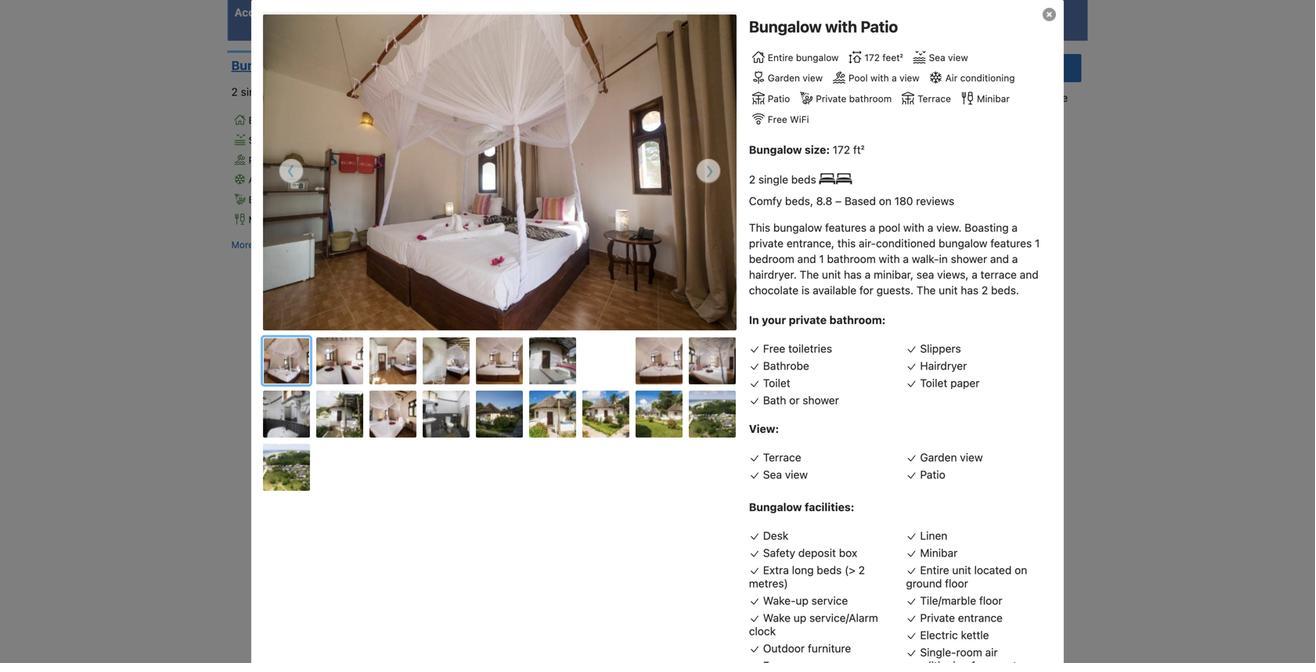 Task type: locate. For each thing, give the bounding box(es) containing it.
1 vertical spatial included
[[530, 230, 565, 239]]

2 vertical spatial for
[[972, 659, 986, 663]]

2 flexible to reschedule from the top
[[680, 468, 783, 479]]

3 excluded: from the top
[[530, 261, 570, 270]]

single inside dialog dialog
[[759, 173, 789, 186]]

3 us$ 5.00 city tax per person per night from the top
[[530, 261, 640, 286]]

2 2024 from the top
[[680, 224, 703, 235]]

room
[[957, 646, 983, 659]]

2 before from the top
[[763, 210, 792, 221]]

for left "guests."
[[860, 284, 874, 297]]

2 non- from the top
[[680, 504, 703, 515]]

sea view up "confirmation"
[[929, 52, 969, 63]]

17 for us$367
[[795, 210, 804, 221]]

air conditioning up ensuite bathroom
[[249, 174, 318, 185]]

unit inside "entire unit located on ground floor"
[[953, 564, 972, 577]]

cancellation for us$367
[[703, 210, 761, 221]]

2 vertical spatial more details on meals and payment options image
[[846, 554, 857, 565]]

1
[[1035, 237, 1040, 250], [820, 252, 825, 265]]

0 horizontal spatial garden
[[311, 135, 344, 146]]

1 more details on meals and payment options image from the top
[[846, 187, 857, 198]]

2 5.00 from the top
[[591, 132, 608, 141]]

0 vertical spatial breakfast, lunch & dinner included
[[680, 428, 832, 439]]

available down "wake"
[[754, 632, 793, 643]]

included for more details on meals and payment options icon
[[755, 59, 793, 70]]

0 horizontal spatial feet²
[[361, 115, 382, 126]]

2 horizontal spatial garden view
[[921, 451, 983, 464]]

includes
[[680, 80, 720, 91], [680, 448, 720, 459], [680, 576, 720, 587]]

2 refundable from the top
[[703, 504, 755, 515]]

0 vertical spatial change
[[680, 114, 713, 125]]

2 included in bungalow price: 15 % vat from the top
[[530, 230, 642, 255]]

0 vertical spatial included
[[530, 101, 565, 110]]

amount
[[869, 22, 910, 34]]

night
[[589, 27, 608, 37], [589, 147, 608, 157], [589, 277, 608, 286], [589, 396, 608, 405]]

2 vertical spatial terrace
[[763, 451, 802, 464]]

breakfast
[[707, 59, 753, 70], [707, 188, 753, 199], [707, 307, 753, 318]]

1 vertical spatial %
[[541, 245, 548, 255]]

garden down toilet paper
[[921, 451, 958, 464]]

free cancellation for us$330
[[680, 328, 761, 339]]

this
[[838, 237, 856, 250]]

1 before from the top
[[763, 0, 792, 7]]

1 vertical spatial private
[[789, 314, 827, 326]]

3 us$ from the top
[[572, 261, 588, 270]]

(>
[[845, 564, 856, 577]]

person
[[545, 27, 571, 37], [545, 147, 571, 157], [545, 277, 571, 286], [545, 396, 571, 405]]

excluded: for us$367
[[530, 261, 570, 270]]

non-
[[680, 135, 703, 146], [680, 504, 703, 515]]

us$427
[[526, 429, 575, 444]]

0 horizontal spatial terrace
[[350, 194, 383, 205]]

private
[[749, 237, 784, 250], [789, 314, 827, 326]]

safety deposit box
[[763, 547, 858, 559]]

private
[[816, 93, 847, 104], [921, 612, 956, 624]]

0 vertical spatial air
[[946, 73, 958, 84]]

excluded: up us$367
[[530, 132, 570, 141]]

more details on meals and payment options image
[[846, 58, 857, 69]]

1 toilet from the left
[[763, 377, 791, 390]]

1 vertical spatial flexible
[[680, 468, 716, 479]]

15 down us$294
[[530, 116, 538, 126]]

1 vertical spatial vat
[[551, 245, 565, 255]]

1 vertical spatial free cancellation
[[680, 328, 761, 339]]

entire down bungalow with patio "link" on the left top of page
[[249, 115, 274, 126]]

vat down us$367
[[551, 245, 565, 255]]

1 before 17 june 2024 from the top
[[680, 210, 829, 235]]

1 parking from the top
[[723, 448, 759, 459]]

vat for us$294
[[551, 116, 565, 126]]

1 vertical spatial up
[[794, 612, 807, 624]]

1 vertical spatial includes
[[680, 448, 720, 459]]

2 lunch from the top
[[727, 555, 752, 566]]

desk
[[763, 529, 789, 542]]

night for us$294
[[589, 147, 608, 157]]

good breakfast included for us$330
[[680, 307, 793, 318]]

chocolate
[[749, 284, 799, 297]]

17 up the free toiletries
[[795, 328, 804, 339]]

cancellation
[[703, 210, 761, 221], [703, 328, 761, 339], [703, 597, 761, 608]]

toilet paper
[[921, 377, 980, 390]]

2 price: from the top
[[619, 230, 642, 239]]

1 discount from the top
[[713, 156, 751, 167]]

to
[[719, 100, 729, 111], [719, 468, 729, 479]]

1 vertical spatial shower
[[803, 394, 840, 407]]

private down services
[[816, 93, 847, 104]]

garden down bed image
[[311, 135, 344, 146]]

included for us$294
[[530, 101, 565, 110]]

air
[[946, 73, 958, 84], [249, 174, 261, 185]]

terrace left occupancy image
[[350, 194, 383, 205]]

free wifi inside dialog dialog
[[768, 114, 809, 125]]

0 vertical spatial refundable
[[703, 135, 755, 146]]

1 lunch from the top
[[727, 428, 752, 439]]

% for us$367
[[541, 245, 548, 255]]

2 vertical spatial sea view
[[763, 468, 808, 481]]

conditioning
[[961, 73, 1015, 84], [264, 174, 318, 185], [906, 659, 969, 663]]

if up 'bungalow facilities:'
[[786, 468, 792, 479]]

nights
[[601, 6, 635, 19]]

good for us$367
[[680, 188, 705, 199]]

person for us$294
[[545, 147, 571, 157]]

parking
[[723, 448, 759, 459], [723, 576, 759, 587]]

free wifi down property
[[768, 114, 809, 125]]

private for private bathroom
[[816, 93, 847, 104]]

3 included in bungalow price: 15 % vat from the top
[[530, 349, 642, 374]]

5.00
[[591, 11, 608, 21], [591, 132, 608, 141], [591, 261, 608, 270], [591, 380, 608, 389]]

% right the photo of bungalow with patio #5 on the bottom left of page
[[541, 364, 548, 374]]

bungalow facilities:
[[749, 501, 855, 514]]

conditioning down single-
[[906, 659, 969, 663]]

good for us$330
[[680, 307, 705, 318]]

is right chocolate
[[802, 284, 810, 297]]

2 horizontal spatial for
[[972, 659, 986, 663]]

cancellation down in
[[703, 328, 761, 339]]

before 17 june 2024 down comfy
[[680, 210, 829, 235]]

included down us$367
[[530, 230, 565, 239]]

tax for us$367
[[628, 261, 640, 270]]

3 included from the top
[[530, 349, 565, 358]]

1 vertical spatial air
[[249, 174, 261, 185]]

0 vertical spatial feet²
[[883, 52, 904, 63]]

2 % from the top
[[541, 245, 548, 255]]

has down views,
[[961, 284, 979, 297]]

bungalow down accommodation
[[231, 58, 291, 73]]

includes parking left extra
[[680, 576, 759, 587]]

photo of bungalow with patio #1 image
[[263, 15, 737, 331], [264, 338, 311, 385]]

0 horizontal spatial is
[[802, 284, 810, 297]]

0 vertical spatial bungalow with patio
[[749, 17, 898, 36]]

excluded:
[[530, 11, 570, 21], [530, 132, 570, 141], [530, 261, 570, 270], [530, 380, 570, 389]]

–
[[836, 195, 842, 207]]

0 vertical spatial features
[[826, 221, 867, 234]]

4 tax from the top
[[628, 380, 640, 389]]

if
[[786, 100, 792, 111], [786, 468, 792, 479]]

price: for us$367
[[619, 230, 642, 239]]

includes for flexible
[[680, 448, 720, 459]]

flexible to reschedule down view:
[[680, 468, 783, 479]]

photo of bungalow with patio #3 image
[[370, 338, 417, 385]]

accommodation
[[235, 6, 323, 19]]

private for private entrance
[[921, 612, 956, 624]]

1 includes parking from the top
[[680, 448, 759, 459]]

terrace
[[918, 93, 952, 104], [350, 194, 383, 205], [763, 451, 802, 464]]

toilet up bath
[[763, 377, 791, 390]]

minibar down linen
[[921, 547, 958, 559]]

4 excluded: from the top
[[530, 380, 570, 389]]

0 vertical spatial on
[[879, 195, 892, 207]]

1 included from the top
[[530, 101, 565, 110]]

minibar down the i'll reserve button
[[977, 93, 1010, 104]]

in for us$294
[[567, 101, 575, 110]]

parking down view:
[[723, 448, 759, 459]]

entire bungalow up property
[[768, 52, 839, 63]]

2 vertical spatial beds
[[817, 564, 842, 577]]

0 vertical spatial floor
[[945, 577, 969, 590]]

photo of bungalow with patio #14 image
[[476, 391, 523, 438]]

2 person from the top
[[545, 147, 571, 157]]

0 vertical spatial breakfast
[[707, 59, 753, 70]]

includes for free
[[680, 576, 720, 587]]

0 horizontal spatial on
[[879, 195, 892, 207]]

entire bungalow
[[768, 52, 839, 63], [249, 115, 320, 126]]

1 if plans change from the top
[[680, 100, 818, 125]]

up
[[796, 594, 809, 607], [794, 612, 807, 624]]

bungalow
[[796, 52, 839, 63], [577, 101, 617, 110], [277, 115, 320, 126], [774, 221, 823, 234], [577, 230, 617, 239], [939, 237, 988, 250], [577, 349, 617, 358]]

on right located
[[1015, 564, 1028, 577]]

5.00 for us$294
[[591, 132, 608, 141]]

comfy beds, 8.8 –                       based on  180 reviews
[[749, 195, 955, 207]]

us$ up us$330
[[572, 261, 588, 270]]

15 down us$367
[[530, 245, 538, 255]]

1 vertical spatial breakfast
[[707, 188, 753, 199]]

price: for us$294
[[619, 101, 642, 110]]

172 feet² inside dialog dialog
[[865, 52, 904, 63]]

minibar,
[[874, 268, 914, 281]]

up down wake-up service
[[794, 612, 807, 624]]

feet² inside dialog dialog
[[883, 52, 904, 63]]

3 before from the top
[[763, 328, 792, 339]]

breakfast for us$367
[[707, 188, 753, 199]]

included
[[530, 101, 565, 110], [530, 230, 565, 239], [530, 349, 565, 358]]

shower up views,
[[951, 252, 988, 265]]

1 price: from the top
[[619, 101, 642, 110]]

includes parking for cancellation
[[680, 576, 759, 587]]

1 15 from the top
[[530, 116, 538, 126]]

more link
[[231, 237, 254, 253]]

us$ for us$330
[[572, 380, 588, 389]]

1 horizontal spatial garden view
[[768, 73, 823, 84]]

3 includes from the top
[[680, 576, 720, 587]]

shower right or
[[803, 394, 840, 407]]

2 us$ 5.00 city tax per person per night from the top
[[530, 132, 640, 157]]

1 vertical spatial single
[[759, 173, 789, 186]]

included for us$330
[[530, 349, 565, 358]]

dialog dialog
[[251, 0, 1316, 663]]

non-refundable
[[680, 135, 755, 146], [680, 504, 755, 515]]

select
[[869, 6, 903, 19]]

features
[[826, 221, 867, 234], [991, 237, 1032, 250]]

view.
[[937, 221, 962, 234]]

photo of bungalow with patio #19 image
[[263, 444, 310, 491]]

the
[[800, 268, 819, 281], [917, 284, 936, 297]]

for inside single-room air conditioning for gues
[[972, 659, 986, 663]]

up for wake
[[794, 612, 807, 624]]

before 17 june 2024 for us$367
[[680, 210, 829, 235]]

excluded: up photo of bungalow with patio #15
[[530, 380, 570, 389]]

3 5.00 from the top
[[591, 261, 608, 270]]

floor inside "entire unit located on ground floor"
[[945, 577, 969, 590]]

pool with a view
[[849, 73, 920, 84], [249, 155, 320, 166]]

property
[[762, 80, 803, 91]]

ensuite
[[249, 194, 281, 205]]

2 horizontal spatial garden
[[921, 451, 958, 464]]

conditioning inside single-room air conditioning for gues
[[906, 659, 969, 663]]

0 vertical spatial garden view
[[768, 73, 823, 84]]

0 horizontal spatial sea
[[249, 135, 265, 146]]

2 vertical spatial conditioning
[[906, 659, 969, 663]]

us$ 5.00 city tax per person per night for us$294
[[530, 132, 640, 157]]

3 discount from the top
[[713, 364, 751, 375]]

15
[[530, 116, 538, 126], [530, 245, 538, 255], [530, 364, 538, 374]]

1 horizontal spatial and
[[991, 252, 1010, 265]]

4 5.00 from the top
[[591, 380, 608, 389]]

3 city from the top
[[610, 261, 625, 270]]

4 city from the top
[[610, 380, 625, 389]]

1 vertical spatial for
[[860, 284, 874, 297]]

1 vertical spatial 17
[[795, 328, 804, 339]]

reschedule
[[731, 100, 783, 111], [731, 468, 783, 479]]

june down the in your private bathroom:
[[807, 328, 829, 339]]

photo of bungalow with patio #8 image
[[636, 338, 683, 385]]

occupancy image
[[426, 189, 436, 199]]

2
[[231, 85, 238, 98], [749, 173, 756, 186], [982, 284, 989, 297], [859, 564, 865, 577]]

4 person from the top
[[545, 396, 571, 405]]

sea view up 'bungalow facilities:'
[[763, 468, 808, 481]]

2 parking from the top
[[723, 576, 759, 587]]

beds.
[[992, 284, 1020, 297]]

entire bungalow down bed image
[[249, 115, 320, 126]]

pool down more details on meals and payment options icon
[[849, 73, 868, 84]]

photo of bungalow with patio #11 image
[[316, 391, 363, 438]]

1 vertical spatial bathroom
[[284, 194, 326, 205]]

available up the in your private bathroom:
[[813, 284, 857, 297]]

0 vertical spatial flexible
[[680, 100, 716, 111]]

air conditioning inside dialog dialog
[[946, 73, 1015, 84]]

bungalow with patio up bed image
[[231, 58, 354, 73]]

discount available up comfy
[[711, 156, 793, 167]]

2 flexible from the top
[[680, 468, 716, 479]]

1 vertical spatial non-refundable
[[680, 504, 755, 515]]

bathroom for ensuite bathroom
[[284, 194, 326, 205]]

2 vertical spatial unit
[[953, 564, 972, 577]]

in down us$330
[[567, 349, 575, 358]]

0 vertical spatial is
[[1005, 91, 1013, 104]]

is inside this bungalow features a pool with a view. boasting a private entrance, this air-conditioned bungalow features 1 bedroom and 1 bathroom with a walk-in shower and a hairdryer. the unit has a minibar, sea views, a terrace and chocolate is available for guests. the unit has 2 beds.
[[802, 284, 810, 297]]

4 discount from the top
[[713, 525, 751, 536]]

vat up photo of bungalow with patio #15
[[551, 364, 565, 374]]

person up us$427
[[545, 396, 571, 405]]

free cancellation
[[680, 210, 761, 221], [680, 328, 761, 339], [680, 597, 761, 608]]

0 horizontal spatial 172 feet²
[[343, 115, 382, 126]]

occupancy image
[[416, 60, 426, 70], [426, 60, 436, 70], [416, 189, 426, 199], [416, 308, 426, 318], [416, 428, 426, 439], [426, 428, 436, 439]]

on inside "entire unit located on ground floor"
[[1015, 564, 1028, 577]]

air up "confirmation"
[[946, 73, 958, 84]]

1 vertical spatial terrace
[[350, 194, 383, 205]]

1 horizontal spatial garden
[[768, 73, 800, 84]]

more details on meals and payment options image for us$367
[[846, 187, 857, 198]]

1 horizontal spatial free wifi
[[768, 114, 809, 125]]

minibar
[[977, 93, 1010, 104], [249, 214, 282, 225], [921, 547, 958, 559]]

parking for cancellation
[[723, 576, 759, 587]]

1 horizontal spatial 1
[[1035, 237, 1040, 250]]

free cancellation for us$367
[[680, 210, 761, 221]]

1 vertical spatial 24
[[795, 597, 806, 608]]

with inside "link"
[[294, 58, 320, 73]]

3 good from the top
[[680, 307, 705, 318]]

breakfast, lunch & dinner included up metres)
[[680, 555, 832, 566]]

up inside wake up service/alarm clock
[[794, 612, 807, 624]]

before
[[763, 0, 792, 7], [763, 210, 792, 221], [763, 328, 792, 339], [763, 597, 792, 608]]

clock
[[749, 625, 776, 638]]

2 single beds up beds,
[[749, 173, 820, 186]]

photo of bungalow with patio #2 image
[[316, 338, 363, 385]]

and up terrace
[[991, 252, 1010, 265]]

photo of bungalow with patio #9 image
[[689, 338, 736, 385]]

1 flexible to reschedule from the top
[[680, 100, 783, 111]]

2 tax from the top
[[628, 132, 640, 141]]

3 cancellation from the top
[[703, 597, 761, 608]]

2 15 from the top
[[530, 245, 538, 255]]

0 horizontal spatial single
[[241, 85, 271, 98]]

0 vertical spatial reschedule
[[731, 100, 783, 111]]

2 horizontal spatial sea
[[929, 52, 946, 63]]

1 non-refundable from the top
[[680, 135, 755, 146]]

0 vertical spatial dinner
[[764, 428, 792, 439]]

change down photo of bungalow with patio #18
[[680, 482, 713, 493]]

2 vertical spatial includes
[[680, 576, 720, 587]]

bungalow inside "link"
[[231, 58, 291, 73]]

parking for to
[[723, 448, 759, 459]]

located
[[975, 564, 1012, 577]]

before 24 june 2024 up clock at the bottom of the page
[[680, 597, 830, 623]]

toiletries
[[789, 342, 833, 355]]

1 vertical spatial 2 single beds
[[749, 173, 820, 186]]

entire inside "entire unit located on ground floor"
[[921, 564, 950, 577]]

and right terrace
[[1020, 268, 1039, 281]]

electric
[[921, 629, 958, 642]]

if plans change down off
[[680, 100, 818, 125]]

1 horizontal spatial for
[[860, 284, 874, 297]]

before right choices
[[763, 0, 792, 7]]

0 vertical spatial vat
[[551, 116, 565, 126]]

4 before from the top
[[763, 597, 792, 608]]

single-room air conditioning for gues
[[906, 646, 1017, 663]]

included for more details on meals and payment options image for us$367
[[755, 188, 793, 199]]

parking left extra
[[723, 576, 759, 587]]

bathroom for private bathroom
[[850, 93, 892, 104]]

beds left (>
[[817, 564, 842, 577]]

breakfast,
[[680, 428, 725, 439], [680, 555, 725, 566]]

1 24 from the top
[[795, 0, 806, 7]]

available up the hairdryer.
[[754, 245, 793, 256]]

4 2024 from the top
[[680, 612, 703, 623]]

1 dinner from the top
[[764, 428, 792, 439]]

5 discount from the top
[[713, 632, 751, 643]]

3 good breakfast included from the top
[[680, 307, 793, 318]]

long
[[792, 564, 814, 577]]

excluded: for us$330
[[530, 380, 570, 389]]

sea
[[929, 52, 946, 63], [249, 135, 265, 146], [763, 468, 782, 481]]

facilities:
[[805, 501, 855, 514]]

on left 180
[[879, 195, 892, 207]]

good
[[680, 59, 705, 70], [680, 188, 705, 199], [680, 307, 705, 318]]

minibar down the ensuite
[[249, 214, 282, 225]]

2 vertical spatial price:
[[619, 349, 642, 358]]

1 vertical spatial before 24 june 2024
[[680, 597, 830, 623]]

service/alarm
[[810, 612, 879, 624]]

in inside this bungalow features a pool with a view. boasting a private entrance, this air-conditioned bungalow features 1 bedroom and 1 bathroom with a walk-in shower and a hairdryer. the unit has a minibar, sea views, a terrace and chocolate is available for guests. the unit has 2 beds.
[[939, 252, 948, 265]]

1 vat from the top
[[551, 116, 565, 126]]

private inside this bungalow features a pool with a view. boasting a private entrance, this air-conditioned bungalow features 1 bedroom and 1 bathroom with a walk-in shower and a hairdryer. the unit has a minibar, sea views, a terrace and chocolate is available for guests. the unit has 2 beds.
[[749, 237, 784, 250]]

discount available up bath
[[711, 364, 793, 375]]

% for us$294
[[541, 116, 548, 126]]

includes down photo of bungalow with patio #18
[[680, 448, 720, 459]]

0 vertical spatial 172 feet²
[[865, 52, 904, 63]]

1 cancellation from the top
[[703, 210, 761, 221]]

or
[[790, 394, 800, 407]]

1 vertical spatial bungalow with patio
[[231, 58, 354, 73]]

2 inside this bungalow features a pool with a view. boasting a private entrance, this air-conditioned bungalow features 1 bedroom and 1 bathroom with a walk-in shower and a hairdryer. the unit has a minibar, sea views, a terrace and chocolate is available for guests. the unit has 2 beds.
[[982, 284, 989, 297]]

2 good from the top
[[680, 188, 705, 199]]

1 tax from the top
[[628, 11, 640, 21]]

4 us$ from the top
[[572, 380, 588, 389]]

2 us$ from the top
[[572, 132, 588, 141]]

0 vertical spatial beds
[[274, 85, 299, 98]]

2 single beds down bungalow with patio "link" on the left top of page
[[231, 85, 302, 98]]

more details on meals and payment options image
[[846, 187, 857, 198], [846, 306, 857, 317], [846, 554, 857, 565]]

2 free cancellation from the top
[[680, 328, 761, 339]]

free wifi
[[768, 114, 809, 125], [305, 214, 346, 225]]

dinner up metres)
[[764, 555, 792, 566]]

vat down us$294
[[551, 116, 565, 126]]

and down entrance,
[[798, 252, 817, 265]]

before 17 june 2024 down in
[[680, 328, 829, 354]]

0 vertical spatial wifi
[[790, 114, 809, 125]]

reschedule down off
[[731, 100, 783, 111]]

free cancellation down in
[[680, 328, 761, 339]]

good breakfast included down chocolate
[[680, 307, 793, 318]]

1 vertical spatial free wifi
[[305, 214, 346, 225]]

breakfast, left extra
[[680, 555, 725, 566]]

172 feet² down amount
[[865, 52, 904, 63]]

1 horizontal spatial 2 single beds
[[749, 173, 820, 186]]

2 vertical spatial 172
[[833, 143, 851, 156]]

unit down this
[[822, 268, 841, 281]]

photo of bungalow with patio #16 image
[[583, 391, 630, 438]]

2 non-refundable from the top
[[680, 504, 755, 515]]

0 vertical spatial up
[[796, 594, 809, 607]]

0 vertical spatial flexible to reschedule
[[680, 100, 783, 111]]

15 for us$330
[[530, 364, 538, 374]]

3 2024 from the top
[[680, 343, 703, 354]]

garden view right off
[[768, 73, 823, 84]]

2 cancellation from the top
[[703, 328, 761, 339]]

change down includes 10% off property services
[[680, 114, 713, 125]]

1 free cancellation from the top
[[680, 210, 761, 221]]

off
[[746, 80, 759, 91]]

with up private bathroom
[[871, 73, 889, 84]]

entrance,
[[787, 237, 835, 250]]

0 horizontal spatial 1
[[820, 252, 825, 265]]

choices
[[690, 6, 732, 19]]

has down this
[[844, 268, 862, 281]]

2 toilet from the left
[[921, 377, 948, 390]]

with up conditioned
[[904, 221, 925, 234]]

0 vertical spatial %
[[541, 116, 548, 126]]

2 excluded: from the top
[[530, 132, 570, 141]]

shower
[[951, 252, 988, 265], [803, 394, 840, 407]]

0 horizontal spatial the
[[800, 268, 819, 281]]

bungalow
[[749, 17, 822, 36], [231, 58, 291, 73], [749, 143, 802, 156], [749, 501, 802, 514]]

1 breakfast, lunch & dinner included from the top
[[680, 428, 832, 439]]

ensuite bathroom
[[249, 194, 326, 205]]

entire up the ground on the bottom right of the page
[[921, 564, 950, 577]]

unit up tile/marble floor
[[953, 564, 972, 577]]

1 % from the top
[[541, 116, 548, 126]]

slippers
[[921, 342, 962, 355]]

floor
[[945, 577, 969, 590], [980, 594, 1003, 607]]

good up photo of bungalow with patio #9
[[680, 307, 705, 318]]

2 more details on meals and payment options image from the top
[[846, 306, 857, 317]]

good breakfast included up 10% in the right top of the page
[[680, 59, 793, 70]]

1 non- from the top
[[680, 135, 703, 146]]

photo of bungalow with patio #15 image
[[529, 391, 576, 438]]

patio
[[861, 17, 898, 36], [323, 58, 354, 73], [768, 93, 790, 104], [342, 174, 364, 185], [921, 468, 946, 481]]

extra long beds (> 2 metres)
[[749, 564, 865, 590]]

the down entrance,
[[800, 268, 819, 281]]

3 night from the top
[[589, 277, 608, 286]]

1 horizontal spatial the
[[917, 284, 936, 297]]

1 horizontal spatial minibar
[[921, 547, 958, 559]]

ground
[[906, 577, 942, 590]]

1 vertical spatial flexible to reschedule
[[680, 468, 783, 479]]

3 tax from the top
[[628, 261, 640, 270]]

1 vertical spatial 15
[[530, 245, 538, 255]]

3 vat from the top
[[551, 364, 565, 374]]

up down 'extra long beds (> 2 metres)'
[[796, 594, 809, 607]]

beds inside 'extra long beds (> 2 metres)'
[[817, 564, 842, 577]]

1 vertical spatial pool with a view
[[249, 155, 320, 166]]

3 person from the top
[[545, 277, 571, 286]]

sea view up the ensuite
[[249, 135, 288, 146]]

1 17 from the top
[[795, 210, 804, 221]]

2 right (>
[[859, 564, 865, 577]]

entrance
[[959, 612, 1003, 624]]

night for us$330
[[589, 396, 608, 405]]

if plans change
[[680, 100, 818, 125], [680, 468, 818, 493]]

us$ 5.00 city tax per person per night for us$367
[[530, 261, 640, 286]]

discount available down this
[[711, 245, 793, 256]]

1 vertical spatial breakfast,
[[680, 555, 725, 566]]

excluded: left 3
[[530, 11, 570, 21]]

for
[[573, 6, 588, 19], [860, 284, 874, 297], [972, 659, 986, 663]]

4 us$ 5.00 city tax per person per night from the top
[[530, 380, 640, 405]]

a down conditioned
[[903, 252, 909, 265]]

wifi inside dialog dialog
[[790, 114, 809, 125]]

1 vertical spatial lunch
[[727, 555, 752, 566]]

172
[[865, 52, 880, 63], [343, 115, 358, 126], [833, 143, 851, 156]]

included in bungalow price: 15 % vat down us$330
[[530, 349, 642, 374]]

1 discount available from the top
[[711, 156, 793, 167]]

wake up service/alarm clock
[[749, 612, 879, 638]]

1 horizontal spatial private
[[921, 612, 956, 624]]

toilet for toilet paper
[[921, 377, 948, 390]]

toilet down hairdryer
[[921, 377, 948, 390]]

unit
[[822, 268, 841, 281], [939, 284, 958, 297], [953, 564, 972, 577]]

to down photo of bungalow with patio #18
[[719, 468, 729, 479]]

sea up 'bungalow facilities:'
[[763, 468, 782, 481]]

toilet
[[763, 377, 791, 390], [921, 377, 948, 390]]

shower inside this bungalow features a pool with a view. boasting a private entrance, this air-conditioned bungalow features 1 bedroom and 1 bathroom with a walk-in shower and a hairdryer. the unit has a minibar, sea views, a terrace and chocolate is available for guests. the unit has 2 beds.
[[951, 252, 988, 265]]

includes parking for to
[[680, 448, 759, 459]]



Task type: vqa. For each thing, say whether or not it's contained in the screenshot.
The There associated with Is there a swimming pool?
no



Task type: describe. For each thing, give the bounding box(es) containing it.
guests.
[[877, 284, 914, 297]]

free toiletries
[[763, 342, 833, 355]]

tile/marble floor
[[921, 594, 1003, 607]]

15 for us$294
[[530, 116, 538, 126]]

reviews
[[917, 195, 955, 207]]

bungalow left size:
[[749, 143, 802, 156]]

2 up comfy
[[749, 173, 756, 186]]

1 vertical spatial conditioning
[[264, 174, 318, 185]]

included in bungalow price: 15 % vat for us$294
[[530, 101, 642, 126]]

1 good breakfast included from the top
[[680, 59, 793, 70]]

0 vertical spatial photo of bungalow with patio #1 image
[[263, 15, 737, 331]]

confirmation is immediate
[[936, 91, 1068, 104]]

cancellation for us$330
[[703, 328, 761, 339]]

photo of bungalow with patio #12 image
[[370, 391, 417, 438]]

city for us$330
[[610, 380, 625, 389]]

hairdryer.
[[749, 268, 797, 281]]

bungalow with patio inside "link"
[[231, 58, 354, 73]]

wake-up service
[[763, 594, 848, 607]]

extra
[[763, 564, 789, 577]]

bathrobe
[[763, 359, 810, 372]]

3 discount available from the top
[[711, 364, 793, 375]]

a left view.
[[928, 221, 934, 234]]

2 dinner from the top
[[764, 555, 792, 566]]

2 vertical spatial garden
[[921, 451, 958, 464]]

tile/marble
[[921, 594, 977, 607]]

boasting
[[965, 221, 1009, 234]]

in for us$330
[[567, 349, 575, 358]]

2 breakfast, from the top
[[680, 555, 725, 566]]

toilet for toilet
[[763, 377, 791, 390]]

0 vertical spatial conditioning
[[961, 73, 1015, 84]]

price
[[542, 6, 570, 19]]

more
[[231, 239, 254, 250]]

guests
[[478, 6, 514, 19]]

included in bungalow price: 15 % vat for us$367
[[530, 230, 642, 255]]

bedroom
[[749, 252, 795, 265]]

june down 8.8
[[807, 210, 829, 221]]

0 horizontal spatial beds
[[274, 85, 299, 98]]

0 vertical spatial unit
[[822, 268, 841, 281]]

safety
[[763, 547, 796, 559]]

3 free cancellation from the top
[[680, 597, 761, 608]]

photo of bungalow with patio #5 image
[[476, 338, 523, 385]]

1 to from the top
[[719, 100, 729, 111]]

includes 10% off property services
[[680, 80, 845, 91]]

1 horizontal spatial sea
[[763, 468, 782, 481]]

2 plans from the top
[[795, 468, 818, 479]]

with up ensuite bathroom
[[271, 155, 289, 166]]

1 breakfast from the top
[[707, 59, 753, 70]]

person for us$367
[[545, 277, 571, 286]]

1 horizontal spatial terrace
[[763, 451, 802, 464]]

tax for us$330
[[628, 380, 640, 389]]

1 before 24 june 2024 from the top
[[680, 0, 830, 22]]

1 night from the top
[[589, 27, 608, 37]]

number of guests
[[418, 6, 514, 19]]

excluded: for us$294
[[530, 132, 570, 141]]

sea
[[917, 268, 935, 281]]

1 vertical spatial unit
[[939, 284, 958, 297]]

photo of bungalow with patio #10 image
[[263, 391, 310, 438]]

bungalow up property
[[749, 17, 822, 36]]

a left minibar,
[[865, 268, 871, 281]]

a up terrace
[[1013, 252, 1018, 265]]

0 horizontal spatial 2 single beds
[[231, 85, 302, 98]]

air
[[986, 646, 998, 659]]

1 horizontal spatial 172
[[833, 143, 851, 156]]

2 horizontal spatial 172
[[865, 52, 880, 63]]

type
[[325, 6, 352, 19]]

good breakfast included for us$367
[[680, 188, 793, 199]]

0 horizontal spatial garden view
[[311, 135, 366, 146]]

0 vertical spatial single
[[241, 85, 271, 98]]

1 vertical spatial photo of bungalow with patio #1 image
[[264, 338, 311, 385]]

your choices
[[663, 6, 732, 19]]

photo of bungalow with patio #6 image
[[529, 338, 576, 385]]

1 5.00 from the top
[[591, 11, 608, 21]]

bungalow up desk
[[749, 501, 802, 514]]

a right views,
[[972, 268, 978, 281]]

2 if from the top
[[786, 468, 792, 479]]

bathroom:
[[830, 314, 886, 326]]

photo of bungalow with patio #13 image
[[423, 391, 470, 438]]

bungalow with patio link
[[231, 58, 402, 73]]

hairdryer
[[921, 359, 968, 372]]

private entrance
[[921, 612, 1003, 624]]

0 horizontal spatial wifi
[[327, 214, 346, 225]]

1 vertical spatial feet²
[[361, 115, 382, 126]]

your
[[663, 6, 688, 19]]

1 us$ from the top
[[572, 11, 588, 21]]

price for 3 nights
[[542, 6, 635, 19]]

0 horizontal spatial and
[[798, 252, 817, 265]]

kettle
[[961, 629, 990, 642]]

1 horizontal spatial is
[[1005, 91, 1013, 104]]

photo of bungalow with patio #4 image
[[423, 338, 470, 385]]

1 breakfast, from the top
[[680, 428, 725, 439]]

5.00 for us$330
[[591, 380, 608, 389]]

0 vertical spatial for
[[573, 6, 588, 19]]

entire bungalow inside dialog dialog
[[768, 52, 839, 63]]

bungalow with patio inside dialog dialog
[[749, 17, 898, 36]]

more details on meals and payment options image for us$330
[[846, 306, 857, 317]]

1 change from the top
[[680, 114, 713, 125]]

2 horizontal spatial and
[[1020, 268, 1039, 281]]

0 horizontal spatial pool
[[249, 155, 268, 166]]

entire unit located on ground floor
[[906, 564, 1028, 590]]

2 24 from the top
[[795, 597, 806, 608]]

2 horizontal spatial terrace
[[918, 93, 952, 104]]

2 vertical spatial garden view
[[921, 451, 983, 464]]

a right boasting on the top right of the page
[[1012, 221, 1018, 234]]

•
[[665, 135, 670, 146]]

2 discount from the top
[[713, 245, 751, 256]]

8.8
[[817, 195, 833, 207]]

2 to from the top
[[719, 468, 729, 479]]

linen
[[921, 529, 948, 542]]

1 if from the top
[[786, 100, 792, 111]]

1 2024 from the top
[[680, 11, 703, 22]]

2 & from the top
[[754, 555, 761, 566]]

outdoor
[[763, 642, 805, 655]]

1 horizontal spatial floor
[[980, 594, 1003, 607]]

for inside this bungalow features a pool with a view. boasting a private entrance, this air-conditioned bungalow features 1 bedroom and 1 bathroom with a walk-in shower and a hairdryer. the unit has a minibar, sea views, a terrace and chocolate is available for guests. the unit has 2 beds.
[[860, 284, 874, 297]]

1 vertical spatial features
[[991, 237, 1032, 250]]

breakfast for us$330
[[707, 307, 753, 318]]

pool inside dialog dialog
[[849, 73, 868, 84]]

1 vertical spatial 172
[[343, 115, 358, 126]]

1 & from the top
[[754, 428, 761, 439]]

tax for us$294
[[628, 132, 640, 141]]

2 left bed image
[[231, 85, 238, 98]]

2 reschedule from the top
[[731, 468, 783, 479]]

views,
[[938, 268, 969, 281]]

beds,
[[786, 195, 814, 207]]

1 vertical spatial 172 feet²
[[343, 115, 382, 126]]

1 vertical spatial garden
[[311, 135, 344, 146]]

with up more details on meals and payment options icon
[[826, 17, 858, 36]]

in for us$367
[[567, 230, 575, 239]]

included for more details on meals and payment options image corresponding to us$330
[[755, 307, 793, 318]]

us$294
[[526, 61, 576, 76]]

1 good from the top
[[680, 59, 705, 70]]

0 horizontal spatial shower
[[803, 394, 840, 407]]

vat for us$330
[[551, 364, 565, 374]]

a up air-
[[870, 221, 876, 234]]

1 horizontal spatial has
[[961, 284, 979, 297]]

terrace
[[981, 268, 1017, 281]]

1 plans from the top
[[795, 100, 818, 111]]

2 single beds inside dialog dialog
[[749, 173, 820, 186]]

with up minibar,
[[879, 252, 900, 265]]

0 vertical spatial the
[[800, 268, 819, 281]]

private bathroom
[[816, 93, 892, 104]]

services
[[806, 80, 845, 91]]

0 vertical spatial garden
[[768, 73, 800, 84]]

17 for us$330
[[795, 328, 804, 339]]

1 vertical spatial air conditioning
[[249, 174, 318, 185]]

photo of bungalow with patio #17 image
[[636, 391, 683, 438]]

confirmation
[[936, 91, 1002, 104]]

1 excluded: from the top
[[530, 11, 570, 21]]

air-
[[859, 237, 876, 250]]

photo of bungalow with patio #18 image
[[689, 391, 736, 438]]

deposit
[[799, 547, 836, 559]]

air inside dialog dialog
[[946, 73, 958, 84]]

available down bungalow size: 172 ft²
[[754, 156, 793, 167]]

available inside this bungalow features a pool with a view. boasting a private entrance, this air-conditioned bungalow features 1 bedroom and 1 bathroom with a walk-in shower and a hairdryer. the unit has a minibar, sea views, a terrace and chocolate is available for guests. the unit has 2 beds.
[[813, 284, 857, 297]]

a up ensuite bathroom
[[292, 155, 297, 166]]

city for us$294
[[610, 132, 625, 141]]

1 city from the top
[[610, 11, 625, 21]]

ft²
[[854, 143, 865, 156]]

2 before 24 june 2024 from the top
[[680, 597, 830, 623]]

2 vertical spatial minibar
[[921, 547, 958, 559]]

comfy
[[749, 195, 783, 207]]

i'll reserve
[[976, 61, 1029, 74]]

pool
[[879, 221, 901, 234]]

us$367
[[526, 190, 575, 205]]

walk-
[[912, 252, 939, 265]]

0 vertical spatial 1
[[1035, 237, 1040, 250]]

select amount
[[869, 6, 910, 34]]

1 us$ 5.00 city tax per person per night from the top
[[530, 11, 640, 37]]

available up bath
[[754, 364, 793, 375]]

3
[[591, 6, 598, 19]]

paper
[[951, 377, 980, 390]]

accommodation type
[[235, 6, 352, 19]]

furniture
[[808, 642, 852, 655]]

0 horizontal spatial free wifi
[[305, 214, 346, 225]]

2 inside 'extra long beds (> 2 metres)'
[[859, 564, 865, 577]]

1 vertical spatial entire bungalow
[[249, 115, 320, 126]]

this bungalow features a pool with a view. boasting a private entrance, this air-conditioned bungalow features 1 bedroom and 1 bathroom with a walk-in shower and a hairdryer. the unit has a minibar, sea views, a terrace and chocolate is available for guests. the unit has 2 beds.
[[749, 221, 1040, 297]]

0 horizontal spatial entire
[[249, 115, 274, 126]]

1 person from the top
[[545, 27, 571, 37]]

2 breakfast, lunch & dinner included from the top
[[680, 555, 832, 566]]

single-
[[921, 646, 957, 659]]

1 refundable from the top
[[703, 135, 755, 146]]

june up wake up service/alarm clock on the right of page
[[809, 597, 830, 608]]

of
[[464, 6, 475, 19]]

city for us$367
[[610, 261, 625, 270]]

2 if plans change from the top
[[680, 468, 818, 493]]

3 more details on meals and payment options image from the top
[[846, 554, 857, 565]]

180
[[895, 195, 914, 207]]

bath
[[763, 394, 787, 407]]

us$ 5.00 city tax per person per night for us$330
[[530, 380, 640, 405]]

bungalow size: 172 ft²
[[749, 143, 865, 156]]

view:
[[749, 422, 779, 435]]

metres)
[[749, 577, 789, 590]]

15 for us$367
[[530, 245, 538, 255]]

us$ for us$367
[[572, 261, 588, 270]]

1 vertical spatial sea view
[[249, 135, 288, 146]]

1 includes from the top
[[680, 80, 720, 91]]

included for us$367
[[530, 230, 565, 239]]

1 flexible from the top
[[680, 100, 716, 111]]

this
[[749, 221, 771, 234]]

2 horizontal spatial minibar
[[977, 93, 1010, 104]]

included in bungalow price: 15 % vat for us$330
[[530, 349, 642, 374]]

bath or shower
[[763, 394, 840, 407]]

0 vertical spatial sea
[[929, 52, 946, 63]]

1 horizontal spatial beds
[[792, 173, 817, 186]]

june left select
[[809, 0, 830, 7]]

0 vertical spatial entire
[[768, 52, 794, 63]]

2 horizontal spatial sea view
[[929, 52, 969, 63]]

5 discount available from the top
[[711, 632, 793, 643]]

size:
[[805, 143, 830, 156]]

1 reschedule from the top
[[731, 100, 783, 111]]

pool with a view inside dialog dialog
[[849, 73, 920, 84]]

available up safety
[[754, 525, 793, 536]]

electric kettle
[[921, 629, 990, 642]]

vat for us$367
[[551, 245, 565, 255]]

a up private bathroom
[[892, 73, 897, 84]]

night for us$367
[[589, 277, 608, 286]]

1 vertical spatial minibar
[[249, 214, 282, 225]]

wake-
[[763, 594, 796, 607]]

1 horizontal spatial private
[[789, 314, 827, 326]]

before 17 june 2024 for us$330
[[680, 328, 829, 354]]

patio inside "link"
[[323, 58, 354, 73]]

outdoor furniture
[[763, 642, 852, 655]]

% for us$330
[[541, 364, 548, 374]]

bathroom inside this bungalow features a pool with a view. boasting a private entrance, this air-conditioned bungalow features 1 bedroom and 1 bathroom with a walk-in shower and a hairdryer. the unit has a minibar, sea views, a terrace and chocolate is available for guests. the unit has 2 beds.
[[827, 252, 876, 265]]

person for us$330
[[545, 396, 571, 405]]

price: for us$330
[[619, 349, 642, 358]]

bed image
[[302, 86, 318, 97]]

up for wake-
[[796, 594, 809, 607]]

5.00 for us$367
[[591, 261, 608, 270]]

4 discount available from the top
[[711, 525, 793, 536]]

2 change from the top
[[680, 482, 713, 493]]

us$ for us$294
[[572, 132, 588, 141]]

based
[[845, 195, 876, 207]]

wake
[[763, 612, 791, 624]]

0 vertical spatial has
[[844, 268, 862, 281]]

2 discount available from the top
[[711, 245, 793, 256]]

us$330
[[526, 309, 576, 324]]

10%
[[723, 80, 744, 91]]

0 horizontal spatial pool with a view
[[249, 155, 320, 166]]

immediate
[[1016, 91, 1068, 104]]

box
[[839, 547, 858, 559]]



